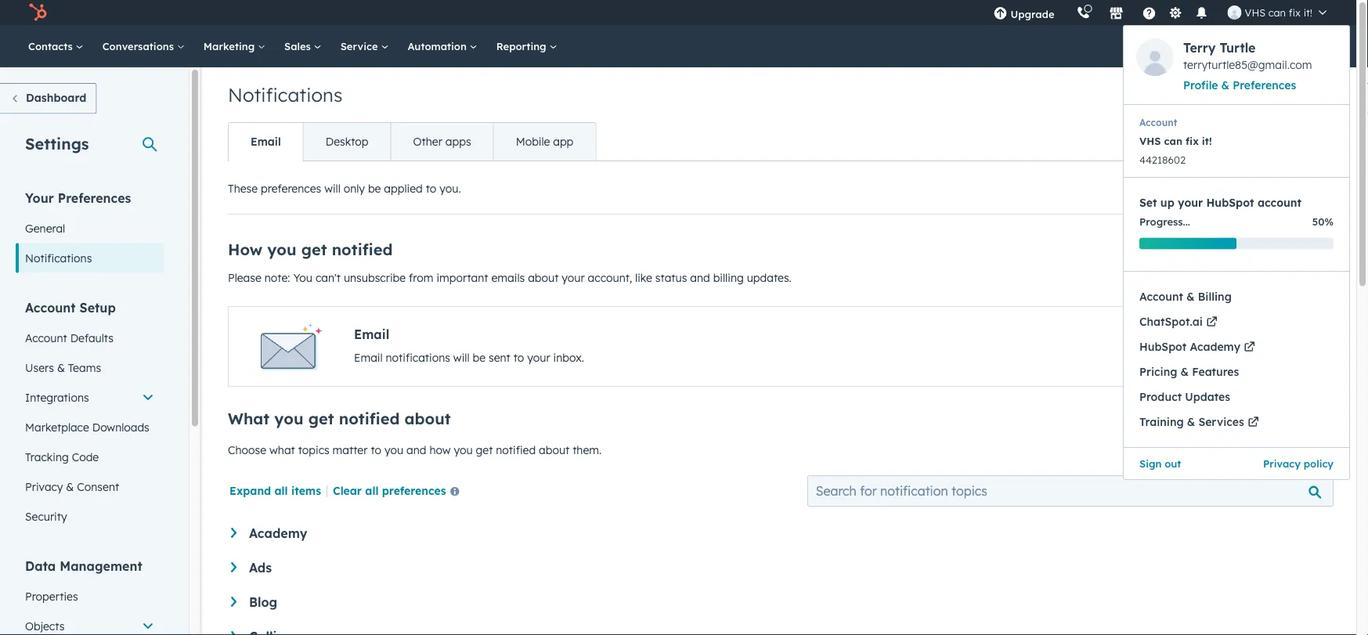 Task type: locate. For each thing, give the bounding box(es) containing it.
mobile app button
[[493, 123, 595, 161]]

account & billing link
[[1124, 284, 1349, 309]]

pricing & features
[[1139, 365, 1239, 379]]

& down product updates
[[1187, 415, 1195, 429]]

your left account,
[[562, 271, 585, 285]]

1 horizontal spatial hubspot
[[1206, 196, 1254, 209]]

1 vertical spatial preferences
[[382, 483, 446, 497]]

0 horizontal spatial all
[[274, 483, 288, 497]]

notified
[[332, 240, 393, 259], [339, 409, 400, 428], [496, 443, 536, 457]]

hubspot up pricing at the right of page
[[1139, 340, 1187, 354]]

vhs can fix it! button
[[1218, 0, 1336, 25]]

1 vertical spatial notified
[[339, 409, 400, 428]]

account for account & billing
[[1139, 290, 1183, 303]]

1 horizontal spatial to
[[426, 182, 436, 195]]

preferences inside button
[[382, 483, 446, 497]]

integrations button
[[16, 383, 164, 412]]

0 vertical spatial to
[[426, 182, 436, 195]]

notifications button
[[1188, 0, 1215, 25]]

app
[[553, 135, 574, 148]]

2 vertical spatial get
[[476, 443, 493, 457]]

0 horizontal spatial academy
[[249, 525, 307, 541]]

applied
[[384, 182, 423, 195]]

0 vertical spatial hubspot
[[1206, 196, 1254, 209]]

2 vertical spatial notified
[[496, 443, 536, 457]]

about right emails
[[528, 271, 559, 285]]

notifications down sales
[[228, 83, 343, 107]]

other apps button
[[390, 123, 493, 161]]

privacy & consent
[[25, 480, 119, 493]]

terry turtle image down help icon
[[1136, 38, 1174, 76]]

1 caret image from the top
[[231, 528, 237, 538]]

be left sent at the bottom of the page
[[473, 351, 486, 365]]

1 horizontal spatial preferences
[[1233, 78, 1296, 92]]

please
[[228, 271, 261, 285]]

0 vertical spatial get
[[301, 240, 327, 259]]

0 vertical spatial your
[[1178, 196, 1203, 209]]

privacy for privacy & consent
[[25, 480, 63, 493]]

notified up the unsubscribe
[[332, 240, 393, 259]]

2 horizontal spatial your
[[1178, 196, 1203, 209]]

academy up features
[[1190, 340, 1241, 354]]

terry turtle image left vhs
[[1228, 5, 1242, 20]]

settings
[[25, 134, 89, 153]]

automation
[[408, 40, 470, 52]]

terry turtle menu
[[982, 0, 1350, 480]]

and left the how
[[406, 443, 426, 457]]

preferences down the choose what topics matter to you and how you get notified about them.
[[382, 483, 446, 497]]

1 vertical spatial privacy
[[25, 480, 63, 493]]

0 vertical spatial and
[[690, 271, 710, 285]]

navigation
[[228, 122, 596, 161]]

& left consent
[[66, 480, 74, 493]]

academy up the ads
[[249, 525, 307, 541]]

clear all preferences button
[[333, 482, 466, 501]]

billing
[[713, 271, 744, 285]]

mobile app
[[516, 135, 574, 148]]

help image
[[1142, 7, 1156, 21]]

help button
[[1136, 0, 1163, 25]]

be right only
[[368, 182, 381, 195]]

0 horizontal spatial link opens in a new window image
[[1207, 316, 1217, 327]]

0 horizontal spatial preferences
[[58, 190, 131, 206]]

0 horizontal spatial preferences
[[261, 182, 321, 195]]

your right up
[[1178, 196, 1203, 209]]

properties link
[[16, 581, 164, 611]]

0 vertical spatial caret image
[[231, 528, 237, 538]]

to left you.
[[426, 182, 436, 195]]

preferences right these
[[261, 182, 321, 195]]

0 horizontal spatial will
[[324, 182, 341, 195]]

ads button
[[231, 560, 1328, 576]]

1 vertical spatial caret image
[[231, 562, 237, 572]]

terry turtle image
[[1228, 5, 1242, 20], [1136, 38, 1174, 76]]

preferences down terryturtle85@gmail.com
[[1233, 78, 1296, 92]]

preferences up 'general' link on the top of page
[[58, 190, 131, 206]]

privacy & consent link
[[16, 472, 164, 502]]

& for training & services
[[1187, 415, 1195, 429]]

notifications
[[228, 83, 343, 107], [25, 251, 92, 265]]

security
[[25, 509, 67, 523]]

1 all from the left
[[274, 483, 288, 497]]

will for be
[[453, 351, 470, 365]]

1 horizontal spatial preferences
[[382, 483, 446, 497]]

blog
[[249, 594, 277, 610]]

will left sent at the bottom of the page
[[453, 351, 470, 365]]

0 horizontal spatial to
[[371, 443, 381, 457]]

your
[[1178, 196, 1203, 209], [562, 271, 585, 285], [527, 351, 550, 365]]

you up 'what'
[[274, 409, 304, 428]]

0 horizontal spatial terry turtle image
[[1136, 38, 1174, 76]]

0 vertical spatial about
[[528, 271, 559, 285]]

inbox.
[[553, 351, 584, 365]]

& inside 'link'
[[1181, 365, 1189, 379]]

get up topics at bottom
[[308, 409, 334, 428]]

1 horizontal spatial terry turtle image
[[1228, 5, 1242, 20]]

service link
[[331, 25, 398, 67]]

to right matter
[[371, 443, 381, 457]]

these preferences will only be applied to you.
[[228, 182, 461, 195]]

2 vertical spatial to
[[371, 443, 381, 457]]

caret image for academy
[[231, 528, 237, 538]]

caret image for ads
[[231, 562, 237, 572]]

0 horizontal spatial be
[[368, 182, 381, 195]]

1 horizontal spatial privacy
[[1263, 457, 1301, 470]]

2 all from the left
[[365, 483, 379, 497]]

all left items
[[274, 483, 288, 497]]

1 vertical spatial hubspot
[[1139, 340, 1187, 354]]

automation link
[[398, 25, 487, 67]]

notifications down general
[[25, 251, 92, 265]]

and left billing
[[690, 271, 710, 285]]

training & services
[[1139, 415, 1244, 429]]

blog button
[[231, 594, 1328, 610]]

apps
[[445, 135, 471, 148]]

2 vertical spatial your
[[527, 351, 550, 365]]

hubspot academy
[[1139, 340, 1241, 354]]

account up users
[[25, 331, 67, 345]]

privacy inside account setup element
[[25, 480, 63, 493]]

1 horizontal spatial all
[[365, 483, 379, 497]]

0 horizontal spatial your
[[527, 351, 550, 365]]

your inside vhs can fix it! menu
[[1178, 196, 1203, 209]]

get for notifications
[[301, 240, 327, 259]]

menu item inside the terry turtle menu
[[1066, 0, 1069, 25]]

& up product updates
[[1181, 365, 1189, 379]]

caret image
[[231, 528, 237, 538], [231, 562, 237, 572], [231, 597, 237, 607]]

expand
[[229, 483, 271, 497]]

privacy up the security on the bottom of the page
[[25, 480, 63, 493]]

notified left them.
[[496, 443, 536, 457]]

email up these
[[251, 135, 281, 148]]

desktop button
[[303, 123, 390, 161]]

about up the how
[[405, 409, 451, 428]]

teams
[[68, 361, 101, 374]]

& for pricing & features
[[1181, 365, 1189, 379]]

get up you at the top left
[[301, 240, 327, 259]]

profile
[[1183, 78, 1218, 92]]

1 vertical spatial about
[[405, 409, 451, 428]]

hubspot
[[1206, 196, 1254, 209], [1139, 340, 1187, 354]]

get right the how
[[476, 443, 493, 457]]

& left the billing
[[1187, 290, 1195, 303]]

1 vertical spatial link opens in a new window image
[[1248, 417, 1258, 427]]

0 horizontal spatial privacy
[[25, 480, 63, 493]]

1 vertical spatial get
[[308, 409, 334, 428]]

email notifications will be sent to your inbox.
[[354, 351, 584, 365]]

academy
[[1190, 340, 1241, 354], [249, 525, 307, 541]]

account inside account & billing link
[[1139, 290, 1183, 303]]

privacy inside vhs can fix it! menu
[[1263, 457, 1301, 470]]

will left only
[[324, 182, 341, 195]]

caret image inside ads dropdown button
[[231, 562, 237, 572]]

hubspot left account
[[1206, 196, 1254, 209]]

defaults
[[70, 331, 114, 345]]

to
[[426, 182, 436, 195], [514, 351, 524, 365], [371, 443, 381, 457]]

2 vertical spatial about
[[539, 443, 570, 457]]

0 horizontal spatial notifications
[[25, 251, 92, 265]]

out
[[1165, 457, 1181, 470]]

product
[[1139, 390, 1182, 404]]

0 vertical spatial privacy
[[1263, 457, 1301, 470]]

1 horizontal spatial academy
[[1190, 340, 1241, 354]]

0 vertical spatial notified
[[332, 240, 393, 259]]

will
[[324, 182, 341, 195], [453, 351, 470, 365]]

3 caret image from the top
[[231, 597, 237, 607]]

you up note:
[[267, 240, 296, 259]]

be
[[368, 182, 381, 195], [473, 351, 486, 365]]

0 vertical spatial be
[[368, 182, 381, 195]]

caret image inside blog dropdown button
[[231, 597, 237, 607]]

from
[[409, 271, 433, 285]]

0 vertical spatial email
[[251, 135, 281, 148]]

marketplaces image
[[1109, 7, 1123, 21]]

0 vertical spatial link opens in a new window image
[[1207, 316, 1217, 327]]

matter
[[333, 443, 368, 457]]

email up the notifications
[[354, 327, 389, 342]]

1 horizontal spatial will
[[453, 351, 470, 365]]

notified up matter
[[339, 409, 400, 428]]

1 horizontal spatial your
[[562, 271, 585, 285]]

& right users
[[57, 361, 65, 374]]

terry turtle image inside vhs can fix it! dropdown button
[[1228, 5, 1242, 20]]

1 horizontal spatial and
[[690, 271, 710, 285]]

1 vertical spatial your
[[562, 271, 585, 285]]

your left inbox.
[[527, 351, 550, 365]]

caret image inside academy dropdown button
[[231, 528, 237, 538]]

will for only
[[324, 182, 341, 195]]

0 vertical spatial will
[[324, 182, 341, 195]]

your preferences
[[25, 190, 131, 206]]

0 vertical spatial preferences
[[1233, 78, 1296, 92]]

caret image left 'blog'
[[231, 597, 237, 607]]

account up the account defaults
[[25, 300, 76, 315]]

code
[[72, 450, 99, 464]]

link opens in a new window image down product updates "link"
[[1248, 417, 1258, 427]]

conversations
[[102, 40, 177, 52]]

get
[[301, 240, 327, 259], [308, 409, 334, 428], [476, 443, 493, 457]]

setup
[[80, 300, 116, 315]]

sign out
[[1139, 457, 1181, 470]]

caret image left the ads
[[231, 562, 237, 572]]

& for privacy & consent
[[66, 480, 74, 493]]

sales link
[[275, 25, 331, 67]]

security link
[[16, 502, 164, 531]]

link opens in a new window image down the billing
[[1207, 316, 1217, 327]]

preferences
[[1233, 78, 1296, 92], [58, 190, 131, 206]]

1 vertical spatial be
[[473, 351, 486, 365]]

email left the notifications
[[354, 351, 383, 365]]

turtle
[[1220, 40, 1256, 56]]

& inside the terry turtle terryturtle85@gmail.com profile & preferences
[[1221, 78, 1230, 92]]

1 vertical spatial notifications
[[25, 251, 92, 265]]

privacy left policy
[[1263, 457, 1301, 470]]

contacts link
[[19, 25, 93, 67]]

tracking code link
[[16, 442, 164, 472]]

marketplace downloads
[[25, 420, 149, 434]]

all inside button
[[365, 483, 379, 497]]

objects
[[25, 619, 65, 633]]

1 horizontal spatial link opens in a new window image
[[1248, 417, 1258, 427]]

calling icon image
[[1076, 6, 1091, 20]]

& right profile
[[1221, 78, 1230, 92]]

1 vertical spatial and
[[406, 443, 426, 457]]

about left them.
[[539, 443, 570, 457]]

email
[[251, 135, 281, 148], [354, 327, 389, 342], [354, 351, 383, 365]]

set up your hubspot account
[[1139, 196, 1302, 209]]

to right sent at the bottom of the page
[[514, 351, 524, 365]]

1 vertical spatial will
[[453, 351, 470, 365]]

account
[[1258, 196, 1302, 209]]

caret image down expand
[[231, 528, 237, 538]]

sales
[[284, 40, 314, 52]]

1 horizontal spatial notifications
[[228, 83, 343, 107]]

all right clear
[[365, 483, 379, 497]]

0 vertical spatial academy
[[1190, 340, 1241, 354]]

Search HubSpot search field
[[1136, 33, 1328, 60]]

&
[[1221, 78, 1230, 92], [1187, 290, 1195, 303], [57, 361, 65, 374], [1181, 365, 1189, 379], [1187, 415, 1195, 429], [66, 480, 74, 493]]

0 vertical spatial terry turtle image
[[1228, 5, 1242, 20]]

0 vertical spatial preferences
[[261, 182, 321, 195]]

Search for notification topics search field
[[807, 475, 1334, 507]]

privacy policy
[[1263, 457, 1334, 470]]

1 vertical spatial to
[[514, 351, 524, 365]]

account setup
[[25, 300, 116, 315]]

how
[[429, 443, 451, 457]]

menu item
[[1066, 0, 1069, 25]]

items
[[291, 483, 321, 497]]

note:
[[265, 271, 290, 285]]

account up chatspot.ai at right
[[1139, 290, 1183, 303]]

2 vertical spatial caret image
[[231, 597, 237, 607]]

2 horizontal spatial to
[[514, 351, 524, 365]]

account inside account defaults link
[[25, 331, 67, 345]]

2 caret image from the top
[[231, 562, 237, 572]]

link opens in a new window image
[[1207, 316, 1217, 327], [1248, 417, 1258, 427]]



Task type: vqa. For each thing, say whether or not it's contained in the screenshot.
leftmost owner
no



Task type: describe. For each thing, give the bounding box(es) containing it.
progress...
[[1139, 215, 1190, 228]]

all for expand
[[274, 483, 288, 497]]

preferences inside the terry turtle terryturtle85@gmail.com profile & preferences
[[1233, 78, 1296, 92]]

on
[[1251, 340, 1269, 354]]

1 vertical spatial terry turtle image
[[1136, 38, 1174, 76]]

mobile
[[516, 135, 550, 148]]

you
[[293, 271, 312, 285]]

hubspot image
[[28, 3, 47, 22]]

get for how you get notified
[[308, 409, 334, 428]]

academy inside vhs can fix it! menu
[[1190, 340, 1241, 354]]

your
[[25, 190, 54, 206]]

account & billing
[[1139, 290, 1232, 303]]

set
[[1139, 196, 1157, 209]]

notifications image
[[1195, 7, 1209, 21]]

updates.
[[747, 271, 792, 285]]

dashboard
[[26, 91, 86, 105]]

contacts
[[28, 40, 76, 52]]

management
[[60, 558, 142, 574]]

account defaults link
[[16, 323, 164, 353]]

users & teams link
[[16, 353, 164, 383]]

them.
[[573, 443, 602, 457]]

please note: you can't unsubscribe from important emails about your account, like status and billing updates.
[[228, 271, 792, 285]]

settings link
[[1166, 4, 1185, 21]]

academy button
[[231, 525, 1328, 541]]

account defaults
[[25, 331, 114, 345]]

marketplaces button
[[1100, 0, 1133, 25]]

marketplace
[[25, 420, 89, 434]]

link opens in a new window image for training & services
[[1248, 417, 1258, 427]]

properties
[[25, 589, 78, 603]]

0 vertical spatial notifications
[[228, 83, 343, 107]]

all for clear
[[365, 483, 379, 497]]

link opens in a new window image for chatspot.ai
[[1207, 316, 1217, 327]]

marketing link
[[194, 25, 275, 67]]

vhs can fix it! menu
[[1123, 25, 1350, 480]]

link opens in a new window image
[[1244, 341, 1255, 352]]

what
[[269, 443, 295, 457]]

sign
[[1139, 457, 1162, 470]]

privacy policy link
[[1263, 454, 1334, 473]]

vhs
[[1245, 6, 1266, 19]]

upgrade image
[[993, 7, 1008, 21]]

50%
[[1312, 215, 1334, 228]]

data management element
[[16, 557, 164, 635]]

how
[[228, 240, 263, 259]]

caret image for blog
[[231, 597, 237, 607]]

1 vertical spatial preferences
[[58, 190, 131, 206]]

tracking
[[25, 450, 69, 464]]

conversations link
[[93, 25, 194, 67]]

1 vertical spatial email
[[354, 327, 389, 342]]

users & teams
[[25, 361, 101, 374]]

general link
[[16, 213, 164, 243]]

service
[[340, 40, 381, 52]]

calling icon button
[[1070, 2, 1097, 23]]

& for account & billing
[[1187, 290, 1195, 303]]

what you get notified about
[[228, 409, 451, 428]]

can't
[[316, 271, 341, 285]]

1 horizontal spatial be
[[473, 351, 486, 365]]

reporting
[[496, 40, 549, 52]]

marketplace downloads link
[[16, 412, 164, 442]]

notifications
[[386, 351, 450, 365]]

account for account defaults
[[25, 331, 67, 345]]

1 vertical spatial academy
[[249, 525, 307, 541]]

integrations
[[25, 390, 89, 404]]

dashboard link
[[0, 83, 97, 114]]

emails
[[491, 271, 525, 285]]

ads
[[249, 560, 272, 576]]

billing
[[1198, 290, 1232, 303]]

reporting link
[[487, 25, 567, 67]]

clear
[[333, 483, 362, 497]]

choose
[[228, 443, 266, 457]]

you up clear all preferences
[[384, 443, 403, 457]]

account setup element
[[16, 299, 164, 531]]

caret image
[[231, 631, 237, 635]]

you.
[[440, 182, 461, 195]]

like
[[635, 271, 652, 285]]

objects button
[[16, 611, 164, 635]]

settings image
[[1169, 7, 1183, 21]]

terry
[[1183, 40, 1216, 56]]

these
[[228, 182, 258, 195]]

navigation containing email
[[228, 122, 596, 161]]

data
[[25, 558, 56, 574]]

upgrade
[[1011, 7, 1055, 20]]

only
[[344, 182, 365, 195]]

email inside "button"
[[251, 135, 281, 148]]

0 horizontal spatial hubspot
[[1139, 340, 1187, 354]]

0 horizontal spatial and
[[406, 443, 426, 457]]

users
[[25, 361, 54, 374]]

privacy for privacy policy
[[1263, 457, 1301, 470]]

terry turtle terryturtle85@gmail.com profile & preferences
[[1183, 40, 1312, 92]]

notified for how you get notified
[[339, 409, 400, 428]]

account for account setup
[[25, 300, 76, 315]]

you right the how
[[454, 443, 473, 457]]

marketing
[[203, 40, 258, 52]]

tracking code
[[25, 450, 99, 464]]

what
[[228, 409, 270, 428]]

terry turtle menu item
[[1123, 0, 1350, 480]]

clear all preferences
[[333, 483, 446, 497]]

notifications link
[[16, 243, 164, 273]]

unsubscribe
[[344, 271, 406, 285]]

desktop
[[326, 135, 369, 148]]

other apps
[[413, 135, 471, 148]]

2 vertical spatial email
[[354, 351, 383, 365]]

your preferences element
[[16, 189, 164, 273]]

& for users & teams
[[57, 361, 65, 374]]

expand all items button
[[229, 483, 321, 497]]

choose what topics matter to you and how you get notified about them.
[[228, 443, 602, 457]]

notifications inside your preferences element
[[25, 251, 92, 265]]

vhs can fix it!
[[1245, 6, 1313, 19]]

topics
[[298, 443, 329, 457]]

notified for notifications
[[332, 240, 393, 259]]

sent
[[489, 351, 510, 365]]



